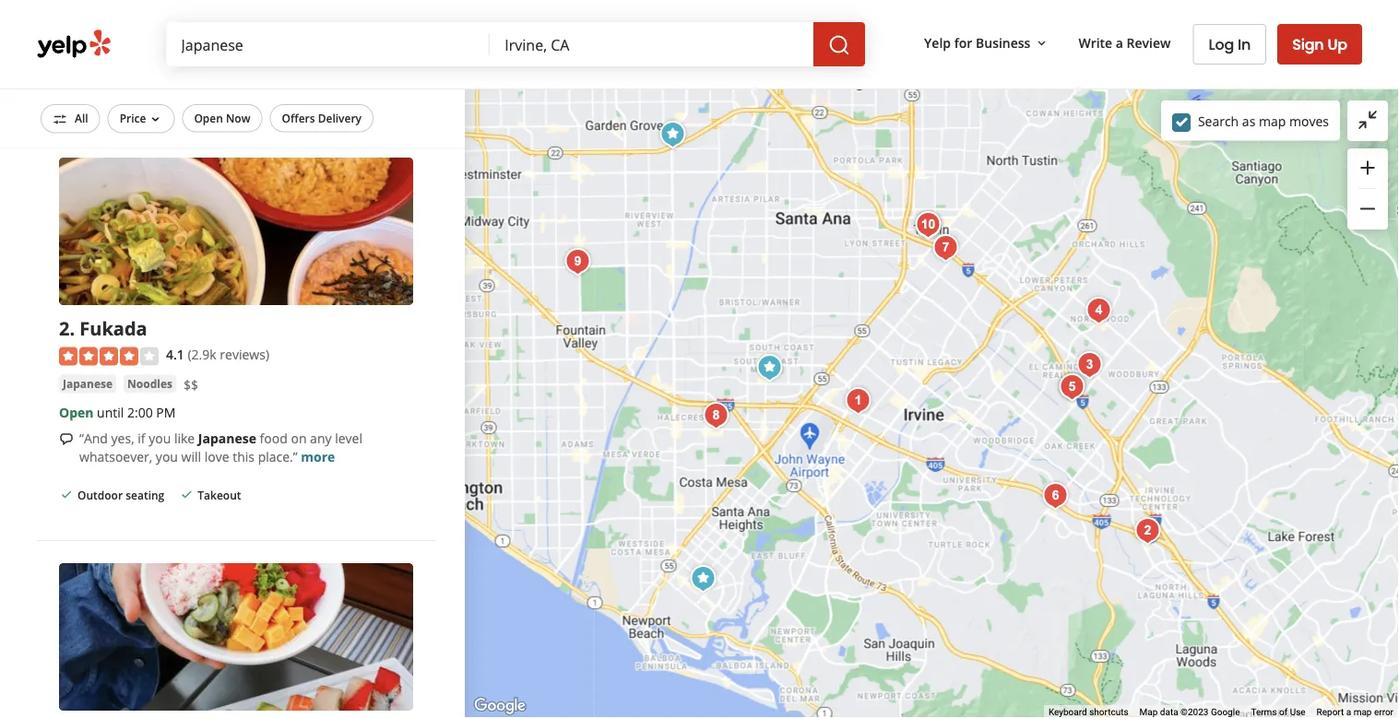 Task type: describe. For each thing, give the bounding box(es) containing it.
©2023
[[1181, 707, 1209, 718]]

2:00
[[127, 404, 153, 422]]

kitajima sushi & thai image
[[910, 208, 947, 244]]

open until 2:00 pm
[[59, 404, 176, 422]]

kin izakaya by kei concepts image
[[559, 244, 596, 280]]

food on any level whatsoever, you will love this place."
[[79, 430, 362, 466]]

of
[[1279, 707, 1288, 718]]

a for report
[[1346, 707, 1351, 718]]

whatsoever,
[[79, 448, 152, 466]]

4.1 (2.9k reviews)
[[166, 346, 269, 364]]

terms
[[1251, 707, 1277, 718]]

takeout for outdoor seating
[[198, 487, 241, 503]]

write
[[1079, 34, 1113, 51]]

love
[[205, 448, 229, 466]]

map data ©2023 google
[[1140, 707, 1240, 718]]

food
[[260, 430, 288, 447]]

until
[[97, 404, 124, 422]]

.
[[70, 316, 75, 341]]

report a map error
[[1317, 707, 1394, 718]]

delivery inside button
[[318, 111, 362, 126]]

noodles button
[[124, 375, 176, 393]]

log in link
[[1193, 24, 1267, 65]]

16 chevron down v2 image for yelp for business
[[1034, 36, 1049, 51]]

open for open now
[[194, 111, 223, 126]]

error
[[1374, 707, 1394, 718]]

come
[[269, 2, 302, 20]]

will
[[181, 448, 201, 466]]

keyboard
[[1049, 707, 1087, 718]]

google image
[[470, 695, 530, 719]]

sign up link
[[1278, 24, 1362, 65]]

place."
[[258, 448, 298, 466]]

offers
[[282, 111, 315, 126]]

moves
[[1289, 112, 1329, 130]]

all
[[75, 111, 88, 126]]

a for find
[[226, 82, 236, 103]]

none field find
[[181, 34, 475, 54]]

takeout for delivery
[[154, 41, 198, 56]]

hako image
[[1081, 292, 1117, 329]]

log in
[[1209, 34, 1251, 55]]

16 close v2 image for takeout
[[136, 41, 151, 56]]

japanese link
[[59, 375, 116, 393]]

review
[[1127, 34, 1171, 51]]

search image
[[828, 34, 851, 56]]

4.1 star rating image
[[59, 347, 159, 366]]

this
[[233, 448, 255, 466]]

0 vertical spatial more link
[[336, 2, 371, 20]]

terms of use link
[[1251, 707, 1306, 718]]

"and
[[79, 430, 108, 447]]

if
[[138, 430, 145, 447]]

o fine japanese cuisine image
[[1037, 478, 1074, 515]]

0 vertical spatial you
[[149, 430, 171, 447]]

japanese button
[[59, 375, 116, 393]]

sign up
[[1293, 34, 1348, 54]]

pm
[[156, 404, 176, 422]]

none field the near
[[505, 34, 799, 54]]

japanese for japanese tapas, people come to..." more
[[123, 2, 182, 20]]

any
[[310, 430, 332, 447]]

zoom in image
[[1357, 157, 1379, 179]]

log
[[1209, 34, 1234, 55]]

yelp for business
[[924, 34, 1031, 51]]

izakaya osen - irvine image
[[840, 383, 877, 420]]

shortcuts
[[1089, 707, 1129, 718]]

now
[[226, 111, 250, 126]]

data
[[1160, 707, 1178, 718]]

tanakaya image
[[910, 207, 947, 244]]

"and yes, if you like japanese
[[79, 430, 256, 447]]

as
[[1242, 112, 1256, 130]]

level
[[335, 430, 362, 447]]

0 vertical spatial delivery
[[77, 41, 121, 56]]

map region
[[358, 51, 1399, 719]]

find a table link
[[59, 72, 413, 113]]

outdoor
[[77, 487, 123, 503]]

2 . fukada
[[59, 316, 147, 341]]



Task type: locate. For each thing, give the bounding box(es) containing it.
price button
[[108, 104, 175, 133]]

a right write
[[1116, 34, 1123, 51]]

report
[[1317, 707, 1344, 718]]

open for open until 2:00 pm
[[59, 404, 94, 422]]

map for error
[[1354, 707, 1372, 718]]

terms of use
[[1251, 707, 1306, 718]]

1 horizontal spatial none field
[[505, 34, 799, 54]]

delivery up all
[[77, 41, 121, 56]]

you down "and yes, if you like japanese
[[156, 448, 178, 466]]

japanese left 'tapas,'
[[123, 2, 182, 20]]

1 vertical spatial more link
[[301, 448, 335, 466]]

16 checkmark v2 image for takeout
[[179, 487, 194, 502]]

1 horizontal spatial map
[[1354, 707, 1372, 718]]

open now button
[[182, 104, 262, 132]]

open up 16 speech v2 icon
[[59, 404, 94, 422]]

0 vertical spatial map
[[1259, 112, 1286, 130]]

find
[[192, 82, 223, 103]]

takeout
[[154, 41, 198, 56], [198, 487, 241, 503]]

like
[[174, 430, 195, 447]]

1 vertical spatial map
[[1354, 707, 1372, 718]]

1 vertical spatial delivery
[[318, 111, 362, 126]]

(2.9k
[[188, 346, 216, 364]]

0 horizontal spatial more
[[301, 448, 335, 466]]

16 chevron down v2 image inside yelp for business button
[[1034, 36, 1049, 51]]

more link
[[336, 2, 371, 20], [301, 448, 335, 466]]

you right if
[[149, 430, 171, 447]]

1 horizontal spatial more link
[[336, 2, 371, 20]]

offers delivery button
[[270, 104, 374, 132]]

0 horizontal spatial japanese
[[63, 376, 113, 392]]

people
[[225, 2, 266, 20]]

to..."
[[306, 2, 333, 20]]

1 vertical spatial a
[[226, 82, 236, 103]]

16 checkmark v2 image for outdoor seating
[[59, 487, 74, 502]]

16 close v2 image up price 'dropdown button'
[[136, 41, 151, 56]]

2 vertical spatial a
[[1346, 707, 1351, 718]]

16 filter v2 image
[[53, 112, 67, 127]]

business
[[976, 34, 1031, 51]]

0 horizontal spatial map
[[1259, 112, 1286, 130]]

a
[[1116, 34, 1123, 51], [226, 82, 236, 103], [1346, 707, 1351, 718]]

keyboard shortcuts button
[[1049, 706, 1129, 719]]

0 vertical spatial open
[[194, 111, 223, 126]]

0 vertical spatial a
[[1116, 34, 1123, 51]]

16 chevron down v2 image
[[1034, 36, 1049, 51], [148, 112, 163, 127]]

google
[[1211, 707, 1240, 718]]

1 16 checkmark v2 image from the left
[[59, 487, 74, 502]]

takeout down love
[[198, 487, 241, 503]]

0 horizontal spatial 16 close v2 image
[[59, 41, 74, 56]]

0 horizontal spatial 16 chevron down v2 image
[[148, 112, 163, 127]]

1 horizontal spatial open
[[194, 111, 223, 126]]

1 horizontal spatial japanese
[[123, 2, 182, 20]]

japanese tapas, people come to..." more
[[123, 2, 371, 20]]

japanese down 4.1 star rating image
[[63, 376, 113, 392]]

japanese for japanese
[[63, 376, 113, 392]]

for
[[954, 34, 973, 51]]

tomikawa japanese restaurant image
[[1071, 347, 1108, 384]]

None field
[[181, 34, 475, 54], [505, 34, 799, 54]]

1 horizontal spatial a
[[1116, 34, 1123, 51]]

table
[[240, 82, 280, 103]]

write a review link
[[1071, 26, 1178, 59]]

on
[[291, 430, 307, 447]]

yelp
[[924, 34, 951, 51]]

map left error
[[1354, 707, 1372, 718]]

1 vertical spatial you
[[156, 448, 178, 466]]

search as map moves
[[1198, 112, 1329, 130]]

use
[[1290, 707, 1306, 718]]

16 close v2 image for delivery
[[59, 41, 74, 56]]

search
[[1198, 112, 1239, 130]]

Near text field
[[505, 34, 799, 54]]

open
[[194, 111, 223, 126], [59, 404, 94, 422]]

2 16 checkmark v2 image from the left
[[179, 487, 194, 502]]

0 horizontal spatial open
[[59, 404, 94, 422]]

more
[[336, 2, 371, 20], [301, 448, 335, 466]]

16 chevron down v2 image right business
[[1034, 36, 1049, 51]]

fukada
[[80, 316, 147, 341]]

open now
[[194, 111, 250, 126]]

a inside write a review link
[[1116, 34, 1123, 51]]

reviews)
[[220, 346, 269, 364]]

seating
[[126, 487, 164, 503]]

sign
[[1293, 34, 1324, 54]]

map
[[1140, 707, 1158, 718]]

0 horizontal spatial none field
[[181, 34, 475, 54]]

report a map error link
[[1317, 707, 1394, 718]]

delivery right the offers
[[318, 111, 362, 126]]

taiko image
[[1054, 369, 1091, 406], [1054, 369, 1091, 406]]

1 horizontal spatial 16 chevron down v2 image
[[1034, 36, 1049, 51]]

up
[[1328, 34, 1348, 54]]

a inside find a table link
[[226, 82, 236, 103]]

16 checkmark v2 image down will
[[179, 487, 194, 502]]

meiji seimen image
[[698, 398, 735, 434]]

4.1
[[166, 346, 184, 364]]

more down any
[[301, 448, 335, 466]]

izakaya habuya okinawan dining image
[[927, 230, 964, 267]]

open inside button
[[194, 111, 223, 126]]

1 horizontal spatial delivery
[[318, 111, 362, 126]]

takeout down 'tapas,'
[[154, 41, 198, 56]]

collapse map image
[[1357, 109, 1379, 131]]

2
[[59, 316, 70, 341]]

keyboard shortcuts
[[1049, 707, 1129, 718]]

2 horizontal spatial japanese
[[198, 430, 256, 447]]

Find text field
[[181, 34, 475, 54]]

0 vertical spatial more
[[336, 2, 371, 20]]

1 vertical spatial japanese
[[63, 376, 113, 392]]

japanese inside button
[[63, 376, 113, 392]]

yelp for business button
[[917, 26, 1057, 59]]

group
[[1348, 149, 1388, 230]]

yes,
[[111, 430, 134, 447]]

16 close v2 image
[[59, 41, 74, 56], [136, 41, 151, 56]]

map for moves
[[1259, 112, 1286, 130]]

16 speech v2 image
[[59, 432, 74, 447]]

0 horizontal spatial delivery
[[77, 41, 121, 56]]

zoom out image
[[1357, 198, 1379, 220]]

you inside food on any level whatsoever, you will love this place."
[[156, 448, 178, 466]]

noodles link
[[124, 375, 176, 393]]

noodles
[[127, 376, 173, 392]]

1 vertical spatial open
[[59, 404, 94, 422]]

2 none field from the left
[[505, 34, 799, 54]]

16 close v2 image up all button
[[59, 41, 74, 56]]

1 vertical spatial more
[[301, 448, 335, 466]]

you
[[149, 430, 171, 447], [156, 448, 178, 466]]

0 vertical spatial japanese
[[123, 2, 182, 20]]

1 16 close v2 image from the left
[[59, 41, 74, 56]]

1 horizontal spatial 16 checkmark v2 image
[[179, 487, 194, 502]]

offers delivery
[[282, 111, 362, 126]]

write a review
[[1079, 34, 1171, 51]]

price
[[120, 111, 146, 126]]

map
[[1259, 112, 1286, 130], [1354, 707, 1372, 718]]

yoshinoya image
[[654, 116, 691, 153]]

1 none field from the left
[[181, 34, 475, 54]]

0 horizontal spatial more link
[[301, 448, 335, 466]]

poke tiki image
[[685, 561, 722, 598]]

0 horizontal spatial a
[[226, 82, 236, 103]]

16 chevron down v2 image right the price
[[148, 112, 163, 127]]

2 horizontal spatial a
[[1346, 707, 1351, 718]]

1 horizontal spatial 16 close v2 image
[[136, 41, 151, 56]]

in
[[1238, 34, 1251, 55]]

find a table
[[192, 82, 280, 103]]

None search field
[[166, 22, 869, 66]]

map right as
[[1259, 112, 1286, 130]]

outdoor seating
[[77, 487, 164, 503]]

0 horizontal spatial 16 checkmark v2 image
[[59, 487, 74, 502]]

japanese up love
[[198, 430, 256, 447]]

more right to..."
[[336, 2, 371, 20]]

1 vertical spatial takeout
[[198, 487, 241, 503]]

1 vertical spatial 16 chevron down v2 image
[[148, 112, 163, 127]]

16 chevron down v2 image inside price 'dropdown button'
[[148, 112, 163, 127]]

1 horizontal spatial more
[[336, 2, 371, 20]]

0 vertical spatial 16 chevron down v2 image
[[1034, 36, 1049, 51]]

16 checkmark v2 image
[[59, 487, 74, 502], [179, 487, 194, 502]]

more link right to..."
[[336, 2, 371, 20]]

open down find
[[194, 111, 223, 126]]

2 16 close v2 image from the left
[[136, 41, 151, 56]]

a right find
[[226, 82, 236, 103]]

0 vertical spatial takeout
[[154, 41, 198, 56]]

16 chevron down v2 image for price
[[148, 112, 163, 127]]

filters group
[[37, 104, 377, 133]]

a right report
[[1346, 707, 1351, 718]]

16 checkmark v2 image left outdoor
[[59, 487, 74, 502]]

all button
[[41, 104, 100, 133]]

fukada image
[[1129, 513, 1166, 550]]

2 vertical spatial japanese
[[198, 430, 256, 447]]

japanese
[[123, 2, 182, 20], [63, 376, 113, 392], [198, 430, 256, 447]]

tapas,
[[185, 2, 221, 20]]

a for write
[[1116, 34, 1123, 51]]

more link down any
[[301, 448, 335, 466]]

fukada link
[[80, 316, 147, 341]]

$$
[[184, 376, 198, 393]]

panera bread image
[[751, 350, 788, 386]]



Task type: vqa. For each thing, say whether or not it's contained in the screenshot.
the map to the right
yes



